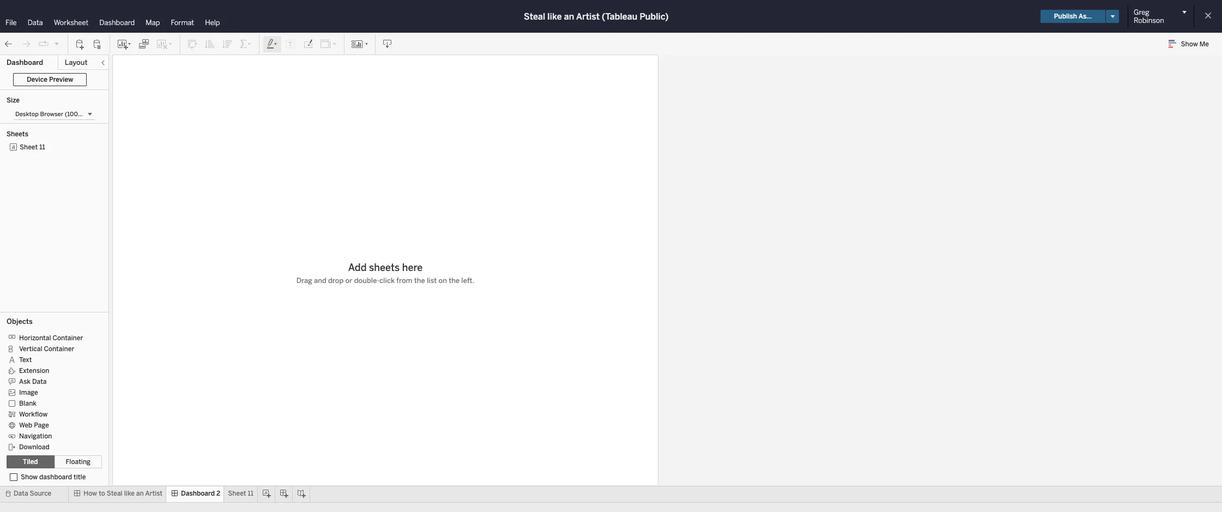 Task type: locate. For each thing, give the bounding box(es) containing it.
1 horizontal spatial 11
[[248, 490, 254, 497]]

duplicate image
[[139, 38, 149, 49]]

1 horizontal spatial show
[[1182, 40, 1199, 48]]

1 vertical spatial like
[[124, 490, 135, 497]]

0 horizontal spatial the
[[414, 276, 425, 285]]

1 horizontal spatial sheet
[[228, 490, 246, 497]]

0 vertical spatial data
[[28, 19, 43, 27]]

0 horizontal spatial like
[[124, 490, 135, 497]]

1 horizontal spatial the
[[449, 276, 460, 285]]

the
[[414, 276, 425, 285], [449, 276, 460, 285]]

1 vertical spatial container
[[44, 345, 74, 353]]

2 vertical spatial data
[[14, 490, 28, 497]]

artist
[[576, 11, 600, 22], [145, 490, 163, 497]]

1 vertical spatial sheet
[[228, 490, 246, 497]]

1 vertical spatial data
[[32, 378, 47, 385]]

how to steal like an artist
[[84, 490, 163, 497]]

fit image
[[320, 38, 338, 49]]

worksheet
[[54, 19, 89, 27]]

container inside vertical container option
[[44, 345, 74, 353]]

show me
[[1182, 40, 1210, 48]]

togglestate option group
[[7, 455, 102, 468]]

download image
[[382, 38, 393, 49]]

show for show dashboard title
[[21, 473, 38, 481]]

title
[[74, 473, 86, 481]]

show labels image
[[285, 38, 296, 49]]

container inside horizontal container option
[[53, 334, 83, 342]]

0 horizontal spatial sheet 11
[[20, 143, 45, 151]]

an left (tableau
[[564, 11, 574, 22]]

map
[[146, 19, 160, 27]]

dashboard down redo icon
[[7, 58, 43, 67]]

sheet right 2
[[228, 490, 246, 497]]

device preview
[[27, 76, 73, 83]]

sheet 11
[[20, 143, 45, 151], [228, 490, 254, 497]]

0 horizontal spatial an
[[136, 490, 144, 497]]

workflow
[[19, 411, 48, 418]]

highlight image
[[266, 38, 279, 49]]

2 the from the left
[[449, 276, 460, 285]]

objects list box
[[7, 329, 102, 452]]

1 vertical spatial artist
[[145, 490, 163, 497]]

x
[[83, 111, 86, 118]]

on
[[439, 276, 447, 285]]

totals image
[[239, 38, 252, 49]]

container up vertical container option
[[53, 334, 83, 342]]

container down horizontal container
[[44, 345, 74, 353]]

drop
[[328, 276, 344, 285]]

like
[[548, 11, 562, 22], [124, 490, 135, 497]]

the right on
[[449, 276, 460, 285]]

1 horizontal spatial sheet 11
[[228, 490, 254, 497]]

11 right 2
[[248, 490, 254, 497]]

format
[[171, 19, 194, 27]]

replay animation image
[[53, 40, 60, 47]]

an
[[564, 11, 574, 22], [136, 490, 144, 497]]

data for data source
[[14, 490, 28, 497]]

0 horizontal spatial sheet
[[20, 143, 38, 151]]

data up replay animation image
[[28, 19, 43, 27]]

data left source
[[14, 490, 28, 497]]

blank option
[[7, 398, 94, 408]]

show inside button
[[1182, 40, 1199, 48]]

desktop browser (1000 x 800)
[[15, 111, 102, 118]]

desktop
[[15, 111, 39, 118]]

0 vertical spatial show
[[1182, 40, 1199, 48]]

1 horizontal spatial dashboard
[[99, 19, 135, 27]]

drag
[[297, 276, 312, 285]]

dashboard left 2
[[181, 490, 215, 497]]

0 vertical spatial dashboard
[[99, 19, 135, 27]]

from
[[397, 276, 413, 285]]

data
[[28, 19, 43, 27], [32, 378, 47, 385], [14, 490, 28, 497]]

11 down the browser
[[39, 143, 45, 151]]

1 vertical spatial sheet 11
[[228, 490, 254, 497]]

image
[[19, 389, 38, 396]]

double-
[[354, 276, 380, 285]]

0 vertical spatial container
[[53, 334, 83, 342]]

dashboard 2
[[181, 490, 220, 497]]

device preview button
[[13, 73, 87, 86]]

dashboard up new worksheet icon
[[99, 19, 135, 27]]

web page
[[19, 421, 49, 429]]

2 vertical spatial dashboard
[[181, 490, 215, 497]]

0 vertical spatial artist
[[576, 11, 600, 22]]

horizontal container option
[[7, 332, 94, 343]]

artist left dashboard 2
[[145, 490, 163, 497]]

to
[[99, 490, 105, 497]]

11
[[39, 143, 45, 151], [248, 490, 254, 497]]

0 horizontal spatial show
[[21, 473, 38, 481]]

sheet 11 down sheets
[[20, 143, 45, 151]]

floating
[[66, 458, 91, 466]]

show down tiled at bottom left
[[21, 473, 38, 481]]

1 horizontal spatial steal
[[524, 11, 546, 22]]

show me button
[[1164, 35, 1219, 52]]

1 horizontal spatial like
[[548, 11, 562, 22]]

steal
[[524, 11, 546, 22], [107, 490, 123, 497]]

sort ascending image
[[205, 38, 215, 49]]

1 vertical spatial an
[[136, 490, 144, 497]]

show/hide cards image
[[351, 38, 369, 49]]

show
[[1182, 40, 1199, 48], [21, 473, 38, 481]]

0 vertical spatial 11
[[39, 143, 45, 151]]

publish as...
[[1055, 13, 1092, 20]]

dashboard
[[99, 19, 135, 27], [7, 58, 43, 67], [181, 490, 215, 497]]

container
[[53, 334, 83, 342], [44, 345, 74, 353]]

2 horizontal spatial dashboard
[[181, 490, 215, 497]]

data source
[[14, 490, 51, 497]]

an right to
[[136, 490, 144, 497]]

sheets
[[7, 130, 28, 138]]

0 horizontal spatial artist
[[145, 490, 163, 497]]

0 horizontal spatial 11
[[39, 143, 45, 151]]

collapse image
[[100, 59, 106, 66]]

1 vertical spatial steal
[[107, 490, 123, 497]]

show left me
[[1182, 40, 1199, 48]]

data for data
[[28, 19, 43, 27]]

0 horizontal spatial dashboard
[[7, 58, 43, 67]]

1 vertical spatial dashboard
[[7, 58, 43, 67]]

sheet down sheets
[[20, 143, 38, 151]]

sheet 11 right 2
[[228, 490, 254, 497]]

objects
[[7, 317, 33, 326]]

0 vertical spatial sheet 11
[[20, 143, 45, 151]]

0 vertical spatial an
[[564, 11, 574, 22]]

ask data
[[19, 378, 47, 385]]

1 vertical spatial show
[[21, 473, 38, 481]]

text option
[[7, 354, 94, 365]]

help
[[205, 19, 220, 27]]

image option
[[7, 387, 94, 398]]

artist left (tableau
[[576, 11, 600, 22]]

greg robinson
[[1134, 8, 1165, 25]]

data down extension
[[32, 378, 47, 385]]

download
[[19, 443, 49, 451]]

me
[[1200, 40, 1210, 48]]

device
[[27, 76, 47, 83]]

show dashboard title
[[21, 473, 86, 481]]

publish
[[1055, 13, 1078, 20]]

sheet
[[20, 143, 38, 151], [228, 490, 246, 497]]

1 the from the left
[[414, 276, 425, 285]]

(1000
[[65, 111, 82, 118]]

the left list
[[414, 276, 425, 285]]



Task type: vqa. For each thing, say whether or not it's contained in the screenshot.
Tara
no



Task type: describe. For each thing, give the bounding box(es) containing it.
data inside option
[[32, 378, 47, 385]]

pause auto updates image
[[92, 38, 103, 49]]

vertical container
[[19, 345, 74, 353]]

0 vertical spatial steal
[[524, 11, 546, 22]]

navigation
[[19, 432, 52, 440]]

public)
[[640, 11, 669, 22]]

extension
[[19, 367, 49, 375]]

as...
[[1079, 13, 1092, 20]]

sort descending image
[[222, 38, 233, 49]]

navigation option
[[7, 430, 94, 441]]

container for horizontal container
[[53, 334, 83, 342]]

page
[[34, 421, 49, 429]]

list
[[427, 276, 437, 285]]

container for vertical container
[[44, 345, 74, 353]]

vertical
[[19, 345, 42, 353]]

size
[[7, 97, 20, 104]]

here
[[402, 262, 423, 274]]

layout
[[65, 58, 88, 67]]

dashboard
[[39, 473, 72, 481]]

or
[[345, 276, 353, 285]]

clear sheet image
[[156, 38, 173, 49]]

ask
[[19, 378, 31, 385]]

0 vertical spatial like
[[548, 11, 562, 22]]

replay animation image
[[38, 38, 49, 49]]

text
[[19, 356, 32, 364]]

how
[[84, 490, 97, 497]]

vertical container option
[[7, 343, 94, 354]]

undo image
[[3, 38, 14, 49]]

(tableau
[[602, 11, 638, 22]]

publish as... button
[[1041, 10, 1106, 23]]

format workbook image
[[303, 38, 314, 49]]

download option
[[7, 441, 94, 452]]

click
[[380, 276, 395, 285]]

blank
[[19, 400, 37, 407]]

horizontal
[[19, 334, 51, 342]]

sheets
[[369, 262, 400, 274]]

source
[[30, 490, 51, 497]]

swap rows and columns image
[[187, 38, 198, 49]]

and
[[314, 276, 327, 285]]

browser
[[40, 111, 63, 118]]

1 horizontal spatial an
[[564, 11, 574, 22]]

workflow option
[[7, 408, 94, 419]]

redo image
[[21, 38, 32, 49]]

greg
[[1134, 8, 1150, 16]]

tiled
[[23, 458, 38, 466]]

2
[[217, 490, 220, 497]]

file
[[5, 19, 17, 27]]

add
[[348, 262, 367, 274]]

steal like an artist (tableau public)
[[524, 11, 669, 22]]

extension option
[[7, 365, 94, 376]]

0 vertical spatial sheet
[[20, 143, 38, 151]]

web page option
[[7, 419, 94, 430]]

show for show me
[[1182, 40, 1199, 48]]

1 vertical spatial 11
[[248, 490, 254, 497]]

800)
[[88, 111, 102, 118]]

add sheets here drag and drop or double-click from the list on the left.
[[297, 262, 475, 285]]

1 horizontal spatial artist
[[576, 11, 600, 22]]

new worksheet image
[[117, 38, 132, 49]]

horizontal container
[[19, 334, 83, 342]]

new data source image
[[75, 38, 86, 49]]

left.
[[462, 276, 475, 285]]

web
[[19, 421, 32, 429]]

preview
[[49, 76, 73, 83]]

robinson
[[1134, 16, 1165, 25]]

0 horizontal spatial steal
[[107, 490, 123, 497]]

ask data option
[[7, 376, 94, 387]]



